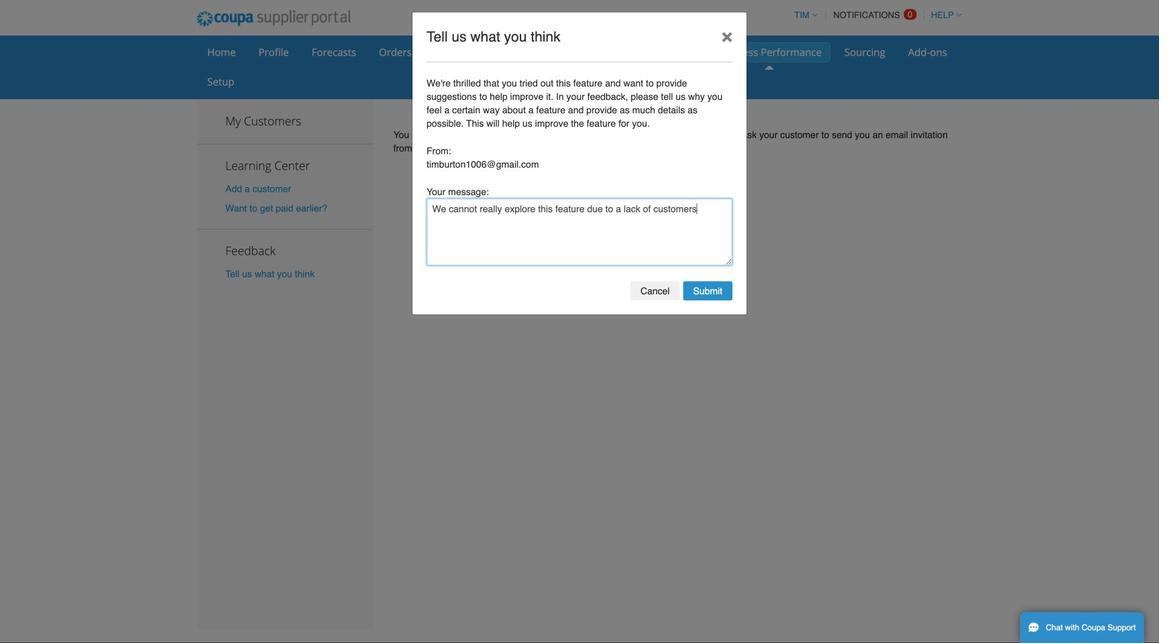 Task type: locate. For each thing, give the bounding box(es) containing it.
coupa supplier portal image
[[187, 2, 360, 36]]

dialog
[[412, 12, 747, 315]]

None text field
[[427, 199, 732, 266]]



Task type: vqa. For each thing, say whether or not it's contained in the screenshot.
Coupa Supplier Portal image
yes



